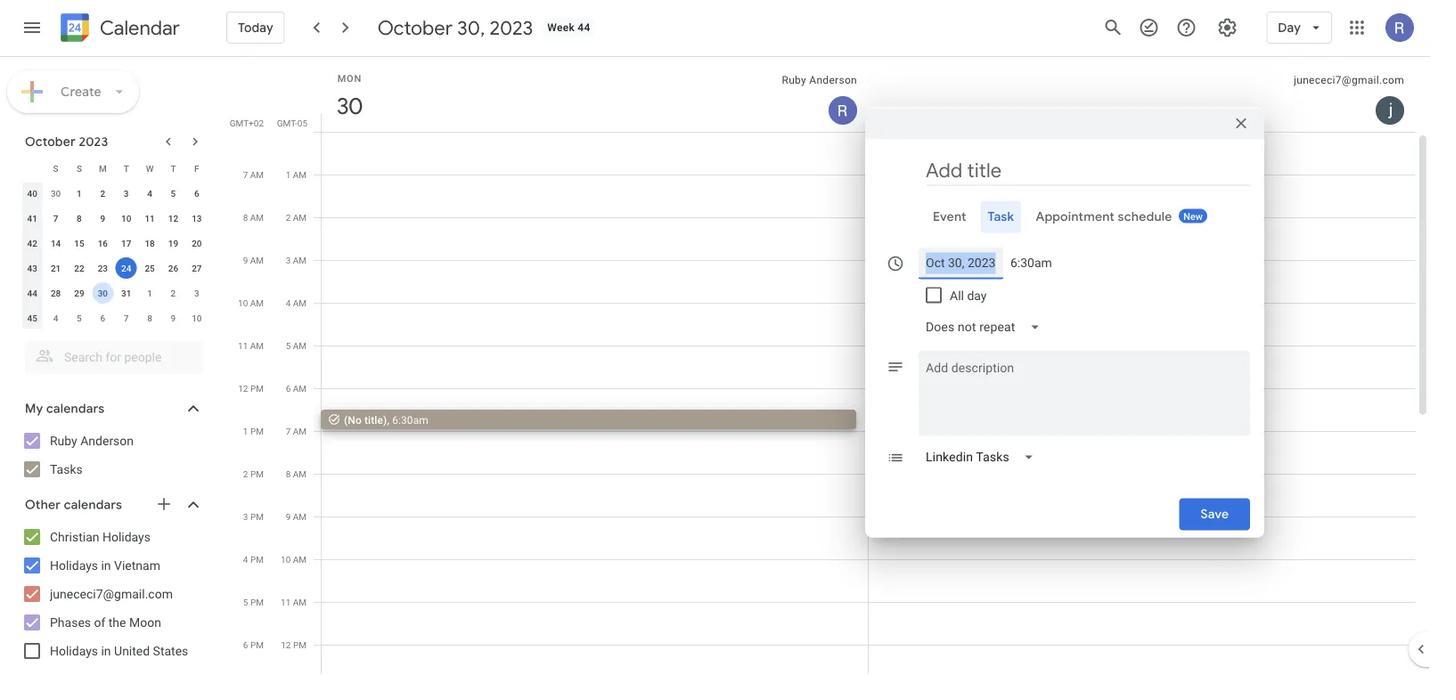 Task type: describe. For each thing, give the bounding box(es) containing it.
7 right 1 pm
[[286, 426, 291, 437]]

3 for 3 pm
[[243, 512, 248, 522]]

week 44
[[548, 21, 591, 34]]

8 right november 7 element
[[147, 313, 152, 324]]

am up 6 am
[[293, 340, 307, 351]]

5 am
[[286, 340, 307, 351]]

appointment
[[1036, 209, 1115, 225]]

am right the 2 pm
[[293, 469, 307, 479]]

monday, october 30 element
[[329, 86, 370, 127]]

Add title text field
[[926, 157, 1250, 184]]

my calendars button
[[4, 395, 221, 423]]

20
[[192, 238, 202, 249]]

(no
[[344, 414, 362, 426]]

tab list containing event
[[880, 201, 1250, 233]]

28 element
[[45, 283, 66, 304]]

40
[[27, 188, 37, 199]]

calendar heading
[[96, 16, 180, 41]]

task button
[[981, 201, 1022, 233]]

1 horizontal spatial 10 am
[[281, 554, 307, 565]]

phases of the moon
[[50, 615, 161, 630]]

0 vertical spatial holidays
[[102, 530, 151, 545]]

27 element
[[186, 258, 207, 279]]

41
[[27, 213, 37, 224]]

my calendars
[[25, 401, 105, 417]]

the
[[109, 615, 126, 630]]

holidays for holidays in vietnam
[[50, 558, 98, 573]]

3 am
[[286, 255, 307, 266]]

1 t from the left
[[124, 163, 129, 174]]

18
[[145, 238, 155, 249]]

7 right 41
[[53, 213, 58, 224]]

6 am
[[286, 383, 307, 394]]

2 for 2 am
[[286, 212, 291, 223]]

9 right november 8 element
[[171, 313, 176, 324]]

6 for 6 pm
[[243, 640, 248, 651]]

other calendars
[[25, 497, 122, 513]]

phases
[[50, 615, 91, 630]]

26 element
[[163, 258, 184, 279]]

1 vertical spatial 11 am
[[281, 597, 307, 608]]

45
[[27, 313, 37, 324]]

all day
[[950, 288, 987, 303]]

17
[[121, 238, 131, 249]]

day button
[[1267, 6, 1332, 49]]

task
[[988, 209, 1015, 225]]

10 right 4 pm
[[281, 554, 291, 565]]

november 10 element
[[186, 307, 207, 329]]

am down 2 am
[[293, 255, 307, 266]]

november 8 element
[[139, 307, 160, 329]]

30 for 30 element
[[98, 288, 108, 299]]

16 element
[[92, 233, 113, 254]]

today
[[238, 20, 273, 36]]

43
[[27, 263, 37, 274]]

row inside 30 grid
[[314, 132, 1416, 676]]

4 up 11 element
[[147, 188, 152, 199]]

new element
[[1179, 209, 1208, 223]]

calendar element
[[57, 10, 180, 49]]

24
[[121, 263, 131, 274]]

october 30, 2023
[[378, 15, 533, 40]]

4 for 4 am
[[286, 298, 291, 308]]

main drawer image
[[21, 17, 43, 38]]

f
[[194, 163, 199, 174]]

appointment schedule
[[1036, 209, 1172, 225]]

gmt-05
[[277, 118, 307, 128]]

mon 30
[[335, 73, 362, 121]]

19 element
[[163, 233, 184, 254]]

calendars for other calendars
[[64, 497, 122, 513]]

3 for 3 am
[[286, 255, 291, 266]]

title)
[[364, 414, 387, 426]]

30 inside "mon 30"
[[335, 91, 361, 121]]

of
[[94, 615, 105, 630]]

1 horizontal spatial 12
[[238, 383, 248, 394]]

22 element
[[69, 258, 90, 279]]

other
[[25, 497, 61, 513]]

30 cell
[[91, 281, 115, 306]]

all
[[950, 288, 964, 303]]

october 2023
[[25, 134, 108, 150]]

25
[[145, 263, 155, 274]]

30 for september 30 element
[[51, 188, 61, 199]]

0 vertical spatial 44
[[578, 21, 591, 34]]

2 horizontal spatial 12
[[281, 640, 291, 651]]

21 element
[[45, 258, 66, 279]]

junececi7@gmail.com inside other calendars list
[[50, 587, 173, 602]]

cell containing (no title)
[[321, 132, 869, 676]]

1 for november 1 element
[[147, 288, 152, 299]]

23 element
[[92, 258, 113, 279]]

m
[[99, 163, 107, 174]]

6 for november 6 element
[[100, 313, 105, 324]]

november 6 element
[[92, 307, 113, 329]]

31
[[121, 288, 131, 299]]

10 right november 3 element on the left top of page
[[238, 298, 248, 308]]

42
[[27, 238, 37, 249]]

am right 3 pm
[[293, 512, 307, 522]]

my
[[25, 401, 43, 417]]

6:30am
[[392, 414, 429, 426]]

19
[[168, 238, 178, 249]]

am up 3 am
[[293, 212, 307, 223]]

am right 4 pm
[[293, 554, 307, 565]]

1 horizontal spatial 2023
[[490, 15, 533, 40]]

november 2 element
[[163, 283, 184, 304]]

september 30 element
[[45, 183, 66, 204]]

moon
[[129, 615, 161, 630]]

4 am
[[286, 298, 307, 308]]

2 for 2 pm
[[243, 469, 248, 479]]

am left 3 am
[[250, 255, 264, 266]]

,
[[387, 414, 390, 426]]

11 element
[[139, 208, 160, 229]]

3 pm
[[243, 512, 264, 522]]

1 vertical spatial 12 pm
[[281, 640, 307, 651]]

2 cell from the left
[[869, 132, 1416, 676]]

pm left 6 am
[[250, 383, 264, 394]]

ruby anderson inside my calendars "list"
[[50, 434, 134, 448]]

october for october 30, 2023
[[378, 15, 453, 40]]

25 element
[[139, 258, 160, 279]]

am left 5 am
[[250, 340, 264, 351]]

5 pm
[[243, 597, 264, 608]]

9 right 3 pm
[[286, 512, 291, 522]]

row containing 43
[[20, 256, 209, 281]]

3 for november 3 element on the left top of page
[[194, 288, 199, 299]]

23
[[98, 263, 108, 274]]

5 for november 5 element
[[77, 313, 82, 324]]

24 cell
[[115, 256, 138, 281]]

today button
[[226, 6, 285, 49]]

pm up the 2 pm
[[250, 426, 264, 437]]

7 right f
[[243, 169, 248, 180]]

october 2023 grid
[[17, 156, 209, 331]]

21
[[51, 263, 61, 274]]

3 up 10 element
[[124, 188, 129, 199]]

14
[[51, 238, 61, 249]]

october for october 2023
[[25, 134, 76, 150]]

am left 2 am
[[250, 212, 264, 223]]

calendars for my calendars
[[46, 401, 105, 417]]

10 left 11 element
[[121, 213, 131, 224]]

7 left november 8 element
[[124, 313, 129, 324]]

w
[[146, 163, 154, 174]]

13
[[192, 213, 202, 224]]

states
[[153, 644, 188, 659]]



Task type: vqa. For each thing, say whether or not it's contained in the screenshot.


Task type: locate. For each thing, give the bounding box(es) containing it.
14 element
[[45, 233, 66, 254]]

5 up 12 'element'
[[171, 188, 176, 199]]

1 vertical spatial 8 am
[[286, 469, 307, 479]]

17 element
[[116, 233, 137, 254]]

11
[[145, 213, 155, 224], [238, 340, 248, 351], [281, 597, 291, 608]]

0 horizontal spatial ruby anderson
[[50, 434, 134, 448]]

1 in from the top
[[101, 558, 111, 573]]

calendars inside "dropdown button"
[[46, 401, 105, 417]]

0 horizontal spatial 44
[[27, 288, 37, 299]]

vietnam
[[114, 558, 160, 573]]

november 1 element
[[139, 283, 160, 304]]

junececi7@gmail.com
[[1294, 74, 1405, 86], [50, 587, 173, 602]]

holidays in united states
[[50, 644, 188, 659]]

1 vertical spatial 7 am
[[286, 426, 307, 437]]

event button
[[926, 201, 974, 233]]

settings menu image
[[1217, 17, 1238, 38]]

9 left 10 element
[[100, 213, 105, 224]]

11 right 5 pm
[[281, 597, 291, 608]]

create button
[[7, 70, 139, 113]]

0 horizontal spatial 11 am
[[238, 340, 264, 351]]

12 right "6 pm"
[[281, 640, 291, 651]]

2 vertical spatial 30
[[98, 288, 108, 299]]

holidays down phases
[[50, 644, 98, 659]]

13 element
[[186, 208, 207, 229]]

row containing 44
[[20, 281, 209, 306]]

30 column header
[[321, 57, 869, 132]]

other calendars list
[[4, 523, 221, 666]]

0 horizontal spatial 2023
[[79, 134, 108, 150]]

10
[[121, 213, 131, 224], [238, 298, 248, 308], [192, 313, 202, 324], [281, 554, 291, 565]]

0 vertical spatial 11
[[145, 213, 155, 224]]

0 horizontal spatial 7 am
[[243, 169, 264, 180]]

12 pm up 1 pm
[[238, 383, 264, 394]]

row containing 41
[[20, 206, 209, 231]]

0 horizontal spatial 9 am
[[243, 255, 264, 266]]

11 inside 11 element
[[145, 213, 155, 224]]

6 for 6 am
[[286, 383, 291, 394]]

2 pm
[[243, 469, 264, 479]]

1 horizontal spatial 8 am
[[286, 469, 307, 479]]

in left the united on the left of the page
[[101, 644, 111, 659]]

2023 right "30,"
[[490, 15, 533, 40]]

0 vertical spatial 30
[[335, 91, 361, 121]]

44
[[578, 21, 591, 34], [27, 288, 37, 299]]

am right 5 pm
[[293, 597, 307, 608]]

junececi7@gmail.com inside column header
[[1294, 74, 1405, 86]]

anderson inside the 30 column header
[[810, 74, 857, 86]]

1 vertical spatial junececi7@gmail.com
[[50, 587, 173, 602]]

9 am left 3 am
[[243, 255, 264, 266]]

s left m
[[77, 163, 82, 174]]

1 vertical spatial in
[[101, 644, 111, 659]]

5 up 6 am
[[286, 340, 291, 351]]

am down 6 am
[[293, 426, 307, 437]]

0 vertical spatial ruby anderson
[[782, 74, 857, 86]]

0 vertical spatial 10 am
[[238, 298, 264, 308]]

gmt+02
[[230, 118, 264, 128]]

16
[[98, 238, 108, 249]]

9 am right 3 pm
[[286, 512, 307, 522]]

0 vertical spatial in
[[101, 558, 111, 573]]

0 horizontal spatial 8 am
[[243, 212, 264, 223]]

0 horizontal spatial 12
[[168, 213, 178, 224]]

20 element
[[186, 233, 207, 254]]

1 horizontal spatial 44
[[578, 21, 591, 34]]

1 horizontal spatial 30
[[98, 288, 108, 299]]

am down 5 am
[[293, 383, 307, 394]]

1 s from the left
[[53, 163, 58, 174]]

schedule
[[1118, 209, 1172, 225]]

2 up 3 pm
[[243, 469, 248, 479]]

3 down 2 am
[[286, 255, 291, 266]]

calendars inside dropdown button
[[64, 497, 122, 513]]

1 vertical spatial 30
[[51, 188, 61, 199]]

ruby inside the 30 column header
[[782, 74, 807, 86]]

row containing 40
[[20, 181, 209, 206]]

30 element
[[92, 283, 113, 304]]

8 right 13 element
[[243, 212, 248, 223]]

4
[[147, 188, 152, 199], [286, 298, 291, 308], [53, 313, 58, 324], [243, 554, 248, 565]]

0 vertical spatial october
[[378, 15, 453, 40]]

calendars right my
[[46, 401, 105, 417]]

0 horizontal spatial anderson
[[80, 434, 134, 448]]

create
[[61, 84, 101, 100]]

row containing (no title)
[[314, 132, 1416, 676]]

1 vertical spatial ruby anderson
[[50, 434, 134, 448]]

0 vertical spatial 11 am
[[238, 340, 264, 351]]

1 right september 30 element
[[77, 188, 82, 199]]

8 am
[[243, 212, 264, 223], [286, 469, 307, 479]]

new
[[1184, 211, 1203, 222]]

2 in from the top
[[101, 644, 111, 659]]

22
[[74, 263, 84, 274]]

row containing s
[[20, 156, 209, 181]]

29
[[74, 288, 84, 299]]

junececi7@gmail.com down day popup button on the top right
[[1294, 74, 1405, 86]]

calendars up christian holidays
[[64, 497, 122, 513]]

november 3 element
[[186, 283, 207, 304]]

november 5 element
[[69, 307, 90, 329]]

1 horizontal spatial s
[[77, 163, 82, 174]]

8 am right the 2 pm
[[286, 469, 307, 479]]

2 right november 1 element
[[171, 288, 176, 299]]

pm down 5 pm
[[250, 640, 264, 651]]

0 vertical spatial 2023
[[490, 15, 533, 40]]

1 for 1 pm
[[243, 426, 248, 437]]

8 am left 2 am
[[243, 212, 264, 223]]

week
[[548, 21, 575, 34]]

30 right 29 'element'
[[98, 288, 108, 299]]

1 horizontal spatial t
[[171, 163, 176, 174]]

add other calendars image
[[155, 496, 173, 513]]

44 left 28
[[27, 288, 37, 299]]

None search field
[[0, 334, 221, 373]]

30 down mon
[[335, 91, 361, 121]]

10 right november 9 element
[[192, 313, 202, 324]]

mon
[[337, 73, 362, 84]]

44 right week
[[578, 21, 591, 34]]

2 vertical spatial holidays
[[50, 644, 98, 659]]

1 cell from the left
[[321, 132, 869, 676]]

am left the 4 am
[[250, 298, 264, 308]]

0 horizontal spatial 12 pm
[[238, 383, 264, 394]]

in for vietnam
[[101, 558, 111, 573]]

11 am
[[238, 340, 264, 351], [281, 597, 307, 608]]

row group inside october 2023 grid
[[20, 181, 209, 331]]

pm
[[250, 383, 264, 394], [250, 426, 264, 437], [250, 469, 264, 479], [250, 512, 264, 522], [250, 554, 264, 565], [250, 597, 264, 608], [250, 640, 264, 651], [293, 640, 307, 651]]

3 up 4 pm
[[243, 512, 248, 522]]

0 horizontal spatial ruby
[[50, 434, 77, 448]]

6 down 5 am
[[286, 383, 291, 394]]

24, today element
[[116, 258, 137, 279]]

Search for people text field
[[36, 341, 193, 373]]

row containing 42
[[20, 231, 209, 256]]

2 up 3 am
[[286, 212, 291, 223]]

0 vertical spatial 12 pm
[[238, 383, 264, 394]]

8
[[243, 212, 248, 223], [77, 213, 82, 224], [147, 313, 152, 324], [286, 469, 291, 479]]

row containing 45
[[20, 306, 209, 331]]

9 am
[[243, 255, 264, 266], [286, 512, 307, 522]]

row group containing 40
[[20, 181, 209, 331]]

1 horizontal spatial 12 pm
[[281, 640, 307, 651]]

holidays down the christian
[[50, 558, 98, 573]]

1 horizontal spatial 9 am
[[286, 512, 307, 522]]

(no title) , 6:30am
[[344, 414, 429, 426]]

12 up 1 pm
[[238, 383, 248, 394]]

s up september 30 element
[[53, 163, 58, 174]]

26
[[168, 263, 178, 274]]

4 for 4 pm
[[243, 554, 248, 565]]

30 grid
[[228, 57, 1430, 676]]

t right m
[[124, 163, 129, 174]]

holidays up the vietnam
[[102, 530, 151, 545]]

1 horizontal spatial anderson
[[810, 74, 857, 86]]

pm right "6 pm"
[[293, 640, 307, 651]]

junececi7@gmail.com up phases of the moon
[[50, 587, 173, 602]]

other calendars button
[[4, 491, 221, 520]]

my calendars list
[[4, 427, 221, 484]]

5
[[171, 188, 176, 199], [77, 313, 82, 324], [286, 340, 291, 351], [243, 597, 248, 608]]

7 am right 1 pm
[[286, 426, 307, 437]]

november 7 element
[[116, 307, 137, 329]]

2 for 'november 2' element
[[171, 288, 176, 299]]

4 left november 5 element
[[53, 313, 58, 324]]

28
[[51, 288, 61, 299]]

october
[[378, 15, 453, 40], [25, 134, 76, 150]]

12 right 11 element
[[168, 213, 178, 224]]

1 horizontal spatial 7 am
[[286, 426, 307, 437]]

2 t from the left
[[171, 163, 176, 174]]

1 am
[[286, 169, 307, 180]]

11 left 5 am
[[238, 340, 248, 351]]

in
[[101, 558, 111, 573], [101, 644, 111, 659]]

1 left 'november 2' element
[[147, 288, 152, 299]]

2 horizontal spatial 11
[[281, 597, 291, 608]]

05
[[297, 118, 307, 128]]

1 vertical spatial calendars
[[64, 497, 122, 513]]

2 am
[[286, 212, 307, 223]]

30 right the 40
[[51, 188, 61, 199]]

12
[[168, 213, 178, 224], [238, 383, 248, 394], [281, 640, 291, 651]]

0 vertical spatial anderson
[[810, 74, 857, 86]]

6 down 5 pm
[[243, 640, 248, 651]]

1 vertical spatial holidays
[[50, 558, 98, 573]]

11 right 10 element
[[145, 213, 155, 224]]

2023 up m
[[79, 134, 108, 150]]

2 vertical spatial 12
[[281, 640, 291, 651]]

anderson inside my calendars "list"
[[80, 434, 134, 448]]

1 horizontal spatial ruby anderson
[[782, 74, 857, 86]]

4 down 3 am
[[286, 298, 291, 308]]

7 am
[[243, 169, 264, 180], [286, 426, 307, 437]]

6 down f
[[194, 188, 199, 199]]

0 vertical spatial 9 am
[[243, 255, 264, 266]]

pm up 3 pm
[[250, 469, 264, 479]]

2 horizontal spatial 30
[[335, 91, 361, 121]]

Add description text field
[[919, 358, 1250, 422]]

1 vertical spatial ruby
[[50, 434, 77, 448]]

row
[[314, 132, 1416, 676], [20, 156, 209, 181], [20, 181, 209, 206], [20, 206, 209, 231], [20, 231, 209, 256], [20, 256, 209, 281], [20, 281, 209, 306], [20, 306, 209, 331]]

2
[[100, 188, 105, 199], [286, 212, 291, 223], [171, 288, 176, 299], [243, 469, 248, 479]]

am down 3 am
[[293, 298, 307, 308]]

1
[[286, 169, 291, 180], [77, 188, 82, 199], [147, 288, 152, 299], [243, 426, 248, 437]]

4 pm
[[243, 554, 264, 565]]

ruby anderson
[[782, 74, 857, 86], [50, 434, 134, 448]]

0 vertical spatial 12
[[168, 213, 178, 224]]

1 for 1 am
[[286, 169, 291, 180]]

november 9 element
[[163, 307, 184, 329]]

0 vertical spatial calendars
[[46, 401, 105, 417]]

5 for 5 am
[[286, 340, 291, 351]]

1 vertical spatial 12
[[238, 383, 248, 394]]

1 vertical spatial 2023
[[79, 134, 108, 150]]

6
[[194, 188, 199, 199], [100, 313, 105, 324], [286, 383, 291, 394], [243, 640, 248, 651]]

2023
[[490, 15, 533, 40], [79, 134, 108, 150]]

4 for 'november 4' element at the top left of page
[[53, 313, 58, 324]]

1 horizontal spatial 11
[[238, 340, 248, 351]]

11 am left 5 am
[[238, 340, 264, 351]]

27
[[192, 263, 202, 274]]

am
[[250, 169, 264, 180], [293, 169, 307, 180], [250, 212, 264, 223], [293, 212, 307, 223], [250, 255, 264, 266], [293, 255, 307, 266], [250, 298, 264, 308], [293, 298, 307, 308], [250, 340, 264, 351], [293, 340, 307, 351], [293, 383, 307, 394], [293, 426, 307, 437], [293, 469, 307, 479], [293, 512, 307, 522], [293, 554, 307, 565], [293, 597, 307, 608]]

0 vertical spatial junececi7@gmail.com
[[1294, 74, 1405, 86]]

0 horizontal spatial 10 am
[[238, 298, 264, 308]]

am left 1 am
[[250, 169, 264, 180]]

30 inside cell
[[98, 288, 108, 299]]

1 horizontal spatial junececi7@gmail.com
[[1294, 74, 1405, 86]]

anderson
[[810, 74, 857, 86], [80, 434, 134, 448]]

october left "30,"
[[378, 15, 453, 40]]

11 am right 5 pm
[[281, 597, 307, 608]]

united
[[114, 644, 150, 659]]

3 right 'november 2' element
[[194, 288, 199, 299]]

1 vertical spatial october
[[25, 134, 76, 150]]

2 down m
[[100, 188, 105, 199]]

calendars
[[46, 401, 105, 417], [64, 497, 122, 513]]

calendar
[[100, 16, 180, 41]]

0 horizontal spatial 30
[[51, 188, 61, 199]]

15
[[74, 238, 84, 249]]

in down christian holidays
[[101, 558, 111, 573]]

12 pm
[[238, 383, 264, 394], [281, 640, 307, 651]]

44 inside row
[[27, 288, 37, 299]]

row group
[[20, 181, 209, 331]]

pm down 3 pm
[[250, 554, 264, 565]]

Start date text field
[[926, 253, 996, 274]]

8 right the 2 pm
[[286, 469, 291, 479]]

0 vertical spatial ruby
[[782, 74, 807, 86]]

pm up "6 pm"
[[250, 597, 264, 608]]

junececi7@gmail.com column header
[[868, 57, 1416, 132]]

pm up 4 pm
[[250, 512, 264, 522]]

holidays
[[102, 530, 151, 545], [50, 558, 98, 573], [50, 644, 98, 659]]

0 horizontal spatial junececi7@gmail.com
[[50, 587, 173, 602]]

30
[[335, 91, 361, 121], [51, 188, 61, 199], [98, 288, 108, 299]]

9
[[100, 213, 105, 224], [243, 255, 248, 266], [171, 313, 176, 324], [286, 512, 291, 522]]

1 vertical spatial 9 am
[[286, 512, 307, 522]]

tab list
[[880, 201, 1250, 233]]

event
[[933, 209, 967, 225]]

0 vertical spatial 8 am
[[243, 212, 264, 223]]

9 right 27 element
[[243, 255, 248, 266]]

november 4 element
[[45, 307, 66, 329]]

in for united
[[101, 644, 111, 659]]

tasks
[[50, 462, 83, 477]]

christian
[[50, 530, 99, 545]]

None field
[[919, 311, 1055, 344], [919, 442, 1049, 474], [919, 311, 1055, 344], [919, 442, 1049, 474]]

5 for 5 pm
[[243, 597, 248, 608]]

6 pm
[[243, 640, 264, 651]]

7 am left 1 am
[[243, 169, 264, 180]]

1 vertical spatial 11
[[238, 340, 248, 351]]

10 am right 4 pm
[[281, 554, 307, 565]]

8 up 15 element
[[77, 213, 82, 224]]

ruby anderson inside the 30 column header
[[782, 74, 857, 86]]

day
[[1278, 20, 1301, 36]]

am up 2 am
[[293, 169, 307, 180]]

t
[[124, 163, 129, 174], [171, 163, 176, 174]]

4 down 3 pm
[[243, 554, 248, 565]]

day
[[967, 288, 987, 303]]

cell
[[321, 132, 869, 676], [869, 132, 1416, 676]]

0 horizontal spatial s
[[53, 163, 58, 174]]

6 right november 5 element
[[100, 313, 105, 324]]

10 am
[[238, 298, 264, 308], [281, 554, 307, 565]]

t right w
[[171, 163, 176, 174]]

1 horizontal spatial october
[[378, 15, 453, 40]]

1 horizontal spatial ruby
[[782, 74, 807, 86]]

Start time text field
[[1011, 253, 1053, 274]]

1 pm
[[243, 426, 264, 437]]

1 up the 2 pm
[[243, 426, 248, 437]]

october up september 30 element
[[25, 134, 76, 150]]

holidays for holidays in united states
[[50, 644, 98, 659]]

30,
[[457, 15, 485, 40]]

ruby inside my calendars "list"
[[50, 434, 77, 448]]

10 element
[[116, 208, 137, 229]]

1 horizontal spatial 11 am
[[281, 597, 307, 608]]

18 element
[[139, 233, 160, 254]]

1 up 2 am
[[286, 169, 291, 180]]

2 vertical spatial 11
[[281, 597, 291, 608]]

0 horizontal spatial 11
[[145, 213, 155, 224]]

31 element
[[116, 283, 137, 304]]

holidays in vietnam
[[50, 558, 160, 573]]

0 vertical spatial 7 am
[[243, 169, 264, 180]]

10 am left the 4 am
[[238, 298, 264, 308]]

1 vertical spatial anderson
[[80, 434, 134, 448]]

15 element
[[69, 233, 90, 254]]

12 inside 'element'
[[168, 213, 178, 224]]

2 s from the left
[[77, 163, 82, 174]]

0 horizontal spatial october
[[25, 134, 76, 150]]

0 horizontal spatial t
[[124, 163, 129, 174]]

12 element
[[163, 208, 184, 229]]

5 right 'november 4' element at the top left of page
[[77, 313, 82, 324]]

gmt-
[[277, 118, 297, 128]]

29 element
[[69, 283, 90, 304]]

1 vertical spatial 10 am
[[281, 554, 307, 565]]

christian holidays
[[50, 530, 151, 545]]

1 vertical spatial 44
[[27, 288, 37, 299]]



